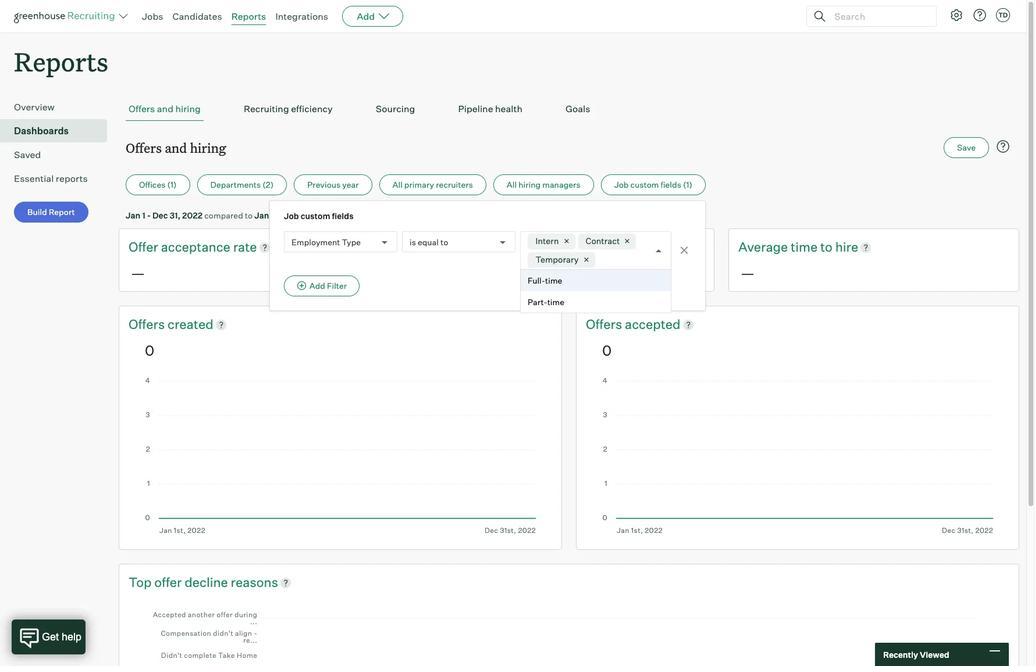 Task type: describe. For each thing, give the bounding box(es) containing it.
time link for fill
[[486, 239, 515, 257]]

candidates
[[173, 10, 222, 22]]

pipeline health
[[458, 103, 522, 115]]

fields for job custom fields (1)
[[661, 180, 681, 190]]

xychart image for accepted
[[602, 378, 993, 535]]

pipeline health button
[[455, 97, 525, 121]]

1 jan from the left
[[126, 211, 140, 221]]

equal
[[418, 237, 439, 247]]

year
[[342, 180, 359, 190]]

2 31, from the left
[[298, 211, 309, 221]]

previous
[[307, 180, 341, 190]]

departments
[[210, 180, 261, 190]]

offer
[[154, 575, 182, 590]]

sourcing
[[376, 103, 415, 115]]

health
[[495, 103, 522, 115]]

offer acceptance
[[129, 239, 233, 255]]

and inside button
[[157, 103, 173, 115]]

overview link
[[14, 100, 102, 114]]

departments (2) button
[[197, 175, 287, 196]]

td button
[[996, 8, 1010, 22]]

fill
[[530, 239, 544, 255]]

faq image
[[996, 140, 1010, 154]]

decline
[[185, 575, 228, 590]]

viewed
[[920, 650, 949, 660]]

add filter
[[309, 281, 347, 291]]

previous year
[[307, 180, 359, 190]]

greenhouse recruiting image
[[14, 9, 119, 23]]

all primary recruiters button
[[379, 175, 486, 196]]

efficiency
[[291, 103, 333, 115]]

full-time
[[528, 276, 562, 286]]

dashboards
[[14, 125, 69, 137]]

1 1 from the left
[[142, 211, 145, 221]]

offers inside button
[[129, 103, 155, 115]]

reports
[[56, 173, 88, 185]]

offices
[[139, 180, 165, 190]]

2 1 from the left
[[271, 211, 274, 221]]

1 dec from the left
[[152, 211, 168, 221]]

rate
[[233, 239, 257, 255]]

recently
[[883, 650, 918, 660]]

reasons
[[231, 575, 278, 590]]

time down full-time
[[547, 297, 564, 307]]

hiring inside button
[[175, 103, 201, 115]]

rate link
[[233, 239, 257, 257]]

— for offer
[[131, 265, 145, 282]]

reports link
[[231, 10, 266, 22]]

candidates link
[[173, 10, 222, 22]]

build report
[[27, 207, 75, 217]]

1 vertical spatial hiring
[[190, 139, 226, 157]]

2021
[[311, 211, 330, 221]]

previous year button
[[294, 175, 372, 196]]

to right equal
[[440, 237, 448, 247]]

add filter button
[[284, 276, 360, 297]]

job custom fields (1) button
[[601, 175, 706, 196]]

offers link for created
[[129, 316, 168, 334]]

1 vertical spatial offers and hiring
[[126, 139, 226, 157]]

recruiters
[[436, 180, 473, 190]]

job for job custom fields (1)
[[614, 180, 629, 190]]

0 vertical spatial reports
[[231, 10, 266, 22]]

to link for fill
[[515, 239, 530, 257]]

offer link
[[129, 239, 161, 257]]

report
[[49, 207, 75, 217]]

all hiring managers
[[507, 180, 581, 190]]

decline link
[[185, 574, 231, 592]]

essential reports
[[14, 173, 88, 185]]

job custom fields (1)
[[614, 180, 692, 190]]

average link for fill
[[433, 239, 486, 257]]

top
[[129, 575, 152, 590]]

sourcing button
[[373, 97, 418, 121]]

all primary recruiters
[[392, 180, 473, 190]]

add for add
[[357, 10, 375, 22]]

time link for hire
[[791, 239, 820, 257]]

contract
[[586, 236, 620, 247]]

1 vertical spatial and
[[165, 139, 187, 157]]

pipeline
[[458, 103, 493, 115]]

temporary
[[536, 255, 579, 265]]

is equal to
[[410, 237, 448, 247]]

integrations link
[[275, 10, 328, 22]]

time left hire
[[791, 239, 818, 255]]

to link for hire
[[820, 239, 835, 257]]

custom for job custom fields (1)
[[630, 180, 659, 190]]

xychart image for created
[[145, 378, 536, 535]]

job for job custom fields
[[284, 211, 299, 221]]

build report button
[[14, 202, 88, 223]]

dashboards link
[[14, 124, 102, 138]]

jobs
[[142, 10, 163, 22]]

is
[[410, 237, 416, 247]]

jan 1 - dec 31, 2022 compared to jan 1 - dec 31, 2021
[[126, 211, 330, 221]]

full-
[[528, 276, 545, 286]]

build
[[27, 207, 47, 217]]

employment type
[[291, 237, 361, 247]]

top link
[[129, 574, 154, 592]]

(2)
[[263, 180, 274, 190]]

0 for created
[[145, 342, 154, 359]]

average link for hire
[[738, 239, 791, 257]]

add button
[[342, 6, 403, 27]]

save
[[957, 143, 976, 153]]

hire link
[[835, 239, 858, 257]]

job custom fields
[[284, 211, 354, 221]]

offers and hiring button
[[126, 97, 204, 121]]

accepted
[[625, 317, 681, 332]]

integrations
[[275, 10, 328, 22]]



Task type: locate. For each thing, give the bounding box(es) containing it.
0 horizontal spatial offers link
[[129, 316, 168, 334]]

0 horizontal spatial custom
[[301, 211, 330, 221]]

2 dec from the left
[[281, 211, 297, 221]]

0 horizontal spatial jan
[[126, 211, 140, 221]]

save button
[[944, 137, 989, 158]]

add inside 'popup button'
[[357, 10, 375, 22]]

add inside button
[[309, 281, 325, 291]]

acceptance
[[161, 239, 230, 255]]

1 down (2)
[[271, 211, 274, 221]]

2 average link from the left
[[738, 239, 791, 257]]

2 offers link from the left
[[586, 316, 625, 334]]

add for add filter
[[309, 281, 325, 291]]

1 average time to from the left
[[433, 239, 530, 255]]

1 up the offer on the top of page
[[142, 211, 145, 221]]

offers and hiring
[[129, 103, 201, 115], [126, 139, 226, 157]]

time link left 'hire' link
[[791, 239, 820, 257]]

created
[[168, 317, 213, 332]]

(1)
[[167, 180, 177, 190], [683, 180, 692, 190]]

1 average from the left
[[433, 239, 483, 255]]

average for fill
[[433, 239, 483, 255]]

all
[[392, 180, 403, 190], [507, 180, 517, 190]]

tab list
[[126, 97, 1012, 121]]

time down temporary
[[545, 276, 562, 286]]

time link
[[486, 239, 515, 257], [791, 239, 820, 257]]

goals button
[[563, 97, 593, 121]]

custom
[[630, 180, 659, 190], [301, 211, 330, 221]]

0 horizontal spatial all
[[392, 180, 403, 190]]

0 horizontal spatial 31,
[[170, 211, 180, 221]]

- down offices
[[147, 211, 151, 221]]

jobs link
[[142, 10, 163, 22]]

— for average
[[741, 265, 755, 282]]

0 horizontal spatial (1)
[[167, 180, 177, 190]]

1 horizontal spatial fields
[[661, 180, 681, 190]]

1 horizontal spatial time link
[[791, 239, 820, 257]]

Search text field
[[831, 8, 926, 25]]

0 horizontal spatial 1
[[142, 211, 145, 221]]

1 horizontal spatial (1)
[[683, 180, 692, 190]]

average for hire
[[738, 239, 788, 255]]

all left managers on the top right of page
[[507, 180, 517, 190]]

jan down (2)
[[254, 211, 269, 221]]

reports down greenhouse recruiting "image"
[[14, 44, 108, 79]]

0 vertical spatial fields
[[661, 180, 681, 190]]

all left primary
[[392, 180, 403, 190]]

time link left fill link
[[486, 239, 515, 257]]

1 horizontal spatial reports
[[231, 10, 266, 22]]

custom for job custom fields
[[301, 211, 330, 221]]

employment
[[291, 237, 340, 247]]

average time to for fill
[[433, 239, 530, 255]]

reasons link
[[231, 574, 278, 592]]

all for all primary recruiters
[[392, 180, 403, 190]]

managers
[[542, 180, 581, 190]]

created link
[[168, 316, 213, 334]]

1 horizontal spatial 1
[[271, 211, 274, 221]]

0 horizontal spatial average
[[433, 239, 483, 255]]

-
[[147, 211, 151, 221], [276, 211, 279, 221]]

1 horizontal spatial -
[[276, 211, 279, 221]]

1 average link from the left
[[433, 239, 486, 257]]

0 horizontal spatial average time to
[[433, 239, 530, 255]]

recruiting
[[244, 103, 289, 115]]

dec left 2021
[[281, 211, 297, 221]]

filter
[[327, 281, 347, 291]]

part-
[[528, 297, 547, 307]]

fill link
[[530, 239, 544, 257]]

average
[[433, 239, 483, 255], [738, 239, 788, 255]]

2 (1) from the left
[[683, 180, 692, 190]]

2 time link from the left
[[791, 239, 820, 257]]

all inside button
[[507, 180, 517, 190]]

type
[[342, 237, 361, 247]]

top offer decline
[[129, 575, 231, 590]]

2 average time to from the left
[[738, 239, 835, 255]]

(1) inside 'button'
[[167, 180, 177, 190]]

1 vertical spatial fields
[[332, 211, 354, 221]]

all inside button
[[392, 180, 403, 190]]

0 horizontal spatial —
[[131, 265, 145, 282]]

0 horizontal spatial job
[[284, 211, 299, 221]]

recruiting efficiency
[[244, 103, 333, 115]]

1 all from the left
[[392, 180, 403, 190]]

0
[[145, 342, 154, 359], [602, 342, 612, 359]]

to
[[245, 211, 253, 221], [440, 237, 448, 247], [515, 239, 528, 255], [820, 239, 833, 255]]

reports right candidates
[[231, 10, 266, 22]]

(1) inside button
[[683, 180, 692, 190]]

1 horizontal spatial dec
[[281, 211, 297, 221]]

1 vertical spatial job
[[284, 211, 299, 221]]

1 horizontal spatial —
[[741, 265, 755, 282]]

hiring inside button
[[519, 180, 541, 190]]

offers and hiring inside button
[[129, 103, 201, 115]]

1 (1) from the left
[[167, 180, 177, 190]]

time
[[486, 239, 513, 255], [791, 239, 818, 255], [545, 276, 562, 286], [547, 297, 564, 307]]

to left the 'fill'
[[515, 239, 528, 255]]

acceptance link
[[161, 239, 233, 257]]

tab list containing offers and hiring
[[126, 97, 1012, 121]]

all hiring managers button
[[493, 175, 594, 196]]

dec
[[152, 211, 168, 221], [281, 211, 297, 221]]

saved link
[[14, 148, 102, 162]]

time left the 'fill'
[[486, 239, 513, 255]]

fields for job custom fields
[[332, 211, 354, 221]]

1 horizontal spatial add
[[357, 10, 375, 22]]

offer link
[[154, 574, 185, 592]]

1 horizontal spatial average
[[738, 239, 788, 255]]

custom inside button
[[630, 180, 659, 190]]

- left job custom fields
[[276, 211, 279, 221]]

1 vertical spatial reports
[[14, 44, 108, 79]]

0 vertical spatial custom
[[630, 180, 659, 190]]

0 horizontal spatial reports
[[14, 44, 108, 79]]

1 horizontal spatial 0
[[602, 342, 612, 359]]

1 time link from the left
[[486, 239, 515, 257]]

—
[[131, 265, 145, 282], [741, 265, 755, 282]]

hire
[[835, 239, 858, 255]]

0 horizontal spatial average link
[[433, 239, 486, 257]]

1 horizontal spatial 31,
[[298, 211, 309, 221]]

1 horizontal spatial average time to
[[738, 239, 835, 255]]

goals
[[566, 103, 590, 115]]

all for all hiring managers
[[507, 180, 517, 190]]

2 - from the left
[[276, 211, 279, 221]]

1 offers link from the left
[[129, 316, 168, 334]]

1
[[142, 211, 145, 221], [271, 211, 274, 221]]

0 vertical spatial hiring
[[175, 103, 201, 115]]

primary
[[404, 180, 434, 190]]

2 vertical spatial hiring
[[519, 180, 541, 190]]

2 all from the left
[[507, 180, 517, 190]]

1 31, from the left
[[170, 211, 180, 221]]

1 horizontal spatial custom
[[630, 180, 659, 190]]

1 vertical spatial custom
[[301, 211, 330, 221]]

0 horizontal spatial time link
[[486, 239, 515, 257]]

1 horizontal spatial jan
[[254, 211, 269, 221]]

xychart image
[[145, 378, 536, 535], [602, 378, 993, 535], [145, 603, 993, 667]]

job inside button
[[614, 180, 629, 190]]

1 0 from the left
[[145, 342, 154, 359]]

job
[[614, 180, 629, 190], [284, 211, 299, 221]]

1 horizontal spatial job
[[614, 180, 629, 190]]

jan up the offer on the top of page
[[126, 211, 140, 221]]

0 horizontal spatial fields
[[332, 211, 354, 221]]

0 vertical spatial offers and hiring
[[129, 103, 201, 115]]

part-time
[[528, 297, 564, 307]]

recruiting efficiency button
[[241, 97, 336, 121]]

to link
[[515, 239, 530, 257], [820, 239, 835, 257]]

0 horizontal spatial 0
[[145, 342, 154, 359]]

average time to for hire
[[738, 239, 835, 255]]

compared
[[204, 211, 243, 221]]

essential reports link
[[14, 172, 102, 186]]

0 vertical spatial job
[[614, 180, 629, 190]]

1 - from the left
[[147, 211, 151, 221]]

essential
[[14, 173, 54, 185]]

to left hire
[[820, 239, 833, 255]]

31, left 2022 on the left top of page
[[170, 211, 180, 221]]

intern
[[536, 236, 559, 247]]

1 vertical spatial add
[[309, 281, 325, 291]]

offices (1)
[[139, 180, 177, 190]]

0 vertical spatial add
[[357, 10, 375, 22]]

reports
[[231, 10, 266, 22], [14, 44, 108, 79]]

saved
[[14, 149, 41, 161]]

1 to link from the left
[[515, 239, 530, 257]]

jan
[[126, 211, 140, 221], [254, 211, 269, 221]]

fields inside button
[[661, 180, 681, 190]]

2 jan from the left
[[254, 211, 269, 221]]

1 horizontal spatial offers link
[[586, 316, 625, 334]]

0 horizontal spatial add
[[309, 281, 325, 291]]

2 — from the left
[[741, 265, 755, 282]]

offers
[[129, 103, 155, 115], [126, 139, 162, 157], [129, 317, 168, 332], [586, 317, 625, 332]]

1 horizontal spatial all
[[507, 180, 517, 190]]

2 0 from the left
[[602, 342, 612, 359]]

31,
[[170, 211, 180, 221], [298, 211, 309, 221]]

accepted link
[[625, 316, 681, 334]]

0 horizontal spatial dec
[[152, 211, 168, 221]]

add
[[357, 10, 375, 22], [309, 281, 325, 291]]

31, left 2021
[[298, 211, 309, 221]]

2 average from the left
[[738, 239, 788, 255]]

recently viewed
[[883, 650, 949, 660]]

to right compared
[[245, 211, 253, 221]]

td
[[998, 11, 1008, 19]]

2 to link from the left
[[820, 239, 835, 257]]

0 horizontal spatial to link
[[515, 239, 530, 257]]

0 for accepted
[[602, 342, 612, 359]]

0 horizontal spatial -
[[147, 211, 151, 221]]

configure image
[[950, 8, 964, 22]]

2022
[[182, 211, 203, 221]]

1 — from the left
[[131, 265, 145, 282]]

1 horizontal spatial average link
[[738, 239, 791, 257]]

dec down offices (1) 'button'
[[152, 211, 168, 221]]

0 vertical spatial and
[[157, 103, 173, 115]]

1 horizontal spatial to link
[[820, 239, 835, 257]]

offer
[[129, 239, 158, 255]]

offers link for accepted
[[586, 316, 625, 334]]



Task type: vqa. For each thing, say whether or not it's contained in the screenshot.
the bottommost PM
no



